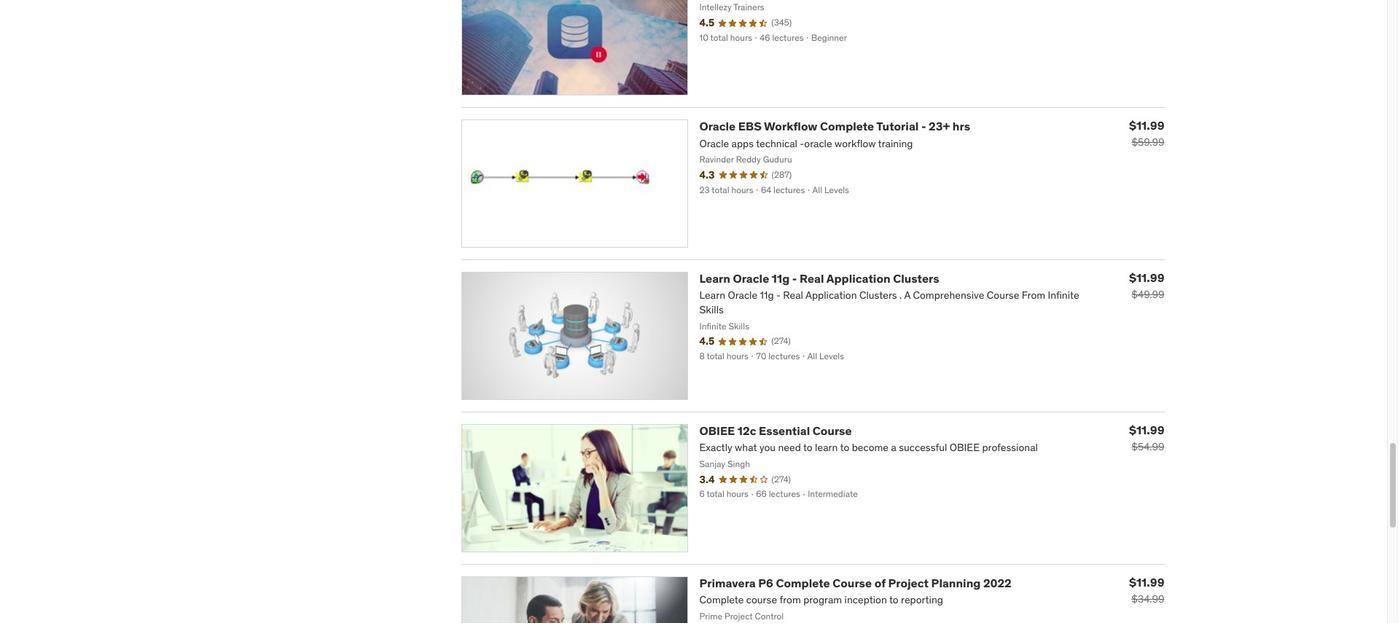 Task type: locate. For each thing, give the bounding box(es) containing it.
course right essential
[[813, 424, 852, 438]]

learn oracle 11g - real application clusters link
[[700, 271, 940, 286]]

$11.99
[[1130, 118, 1165, 133], [1130, 271, 1165, 285], [1130, 423, 1165, 438], [1130, 575, 1165, 590]]

$11.99 up $54.99
[[1130, 423, 1165, 438]]

obiee
[[700, 424, 735, 438]]

primavera p6 complete course of project planning 2022 link
[[700, 576, 1012, 591]]

course left of on the bottom right of the page
[[833, 576, 872, 591]]

oracle
[[700, 119, 736, 134], [733, 271, 770, 286]]

23+
[[929, 119, 951, 134]]

1 horizontal spatial -
[[922, 119, 927, 134]]

$11.99 up $34.99
[[1130, 575, 1165, 590]]

-
[[922, 119, 927, 134], [793, 271, 797, 286]]

complete left tutorial
[[820, 119, 875, 134]]

$11.99 up $59.99
[[1130, 118, 1165, 133]]

- left 23+
[[922, 119, 927, 134]]

1 $11.99 from the top
[[1130, 118, 1165, 133]]

oracle left ebs
[[700, 119, 736, 134]]

2 $11.99 from the top
[[1130, 271, 1165, 285]]

$11.99 up $49.99
[[1130, 271, 1165, 285]]

4 $11.99 from the top
[[1130, 575, 1165, 590]]

oracle left 11g
[[733, 271, 770, 286]]

- right 11g
[[793, 271, 797, 286]]

$11.99 for clusters
[[1130, 271, 1165, 285]]

11g
[[772, 271, 790, 286]]

hrs
[[953, 119, 971, 134]]

$11.99 $34.99
[[1130, 575, 1165, 606]]

complete
[[820, 119, 875, 134], [776, 576, 830, 591]]

2022
[[984, 576, 1012, 591]]

1 vertical spatial complete
[[776, 576, 830, 591]]

$49.99
[[1132, 288, 1165, 301]]

$34.99
[[1132, 593, 1165, 606]]

course
[[813, 424, 852, 438], [833, 576, 872, 591]]

application
[[827, 271, 891, 286]]

0 vertical spatial -
[[922, 119, 927, 134]]

0 vertical spatial course
[[813, 424, 852, 438]]

1 vertical spatial course
[[833, 576, 872, 591]]

complete right p6
[[776, 576, 830, 591]]

0 horizontal spatial -
[[793, 271, 797, 286]]



Task type: vqa. For each thing, say whether or not it's contained in the screenshot.
2nd Personal Transformation LINK from the bottom
no



Task type: describe. For each thing, give the bounding box(es) containing it.
ebs
[[739, 119, 762, 134]]

$59.99
[[1132, 136, 1165, 149]]

0 vertical spatial oracle
[[700, 119, 736, 134]]

1 vertical spatial -
[[793, 271, 797, 286]]

0 vertical spatial complete
[[820, 119, 875, 134]]

$11.99 for planning
[[1130, 575, 1165, 590]]

course for essential
[[813, 424, 852, 438]]

$11.99 $59.99
[[1130, 118, 1165, 149]]

clusters
[[894, 271, 940, 286]]

oracle ebs workflow complete tutorial - 23+ hrs
[[700, 119, 971, 134]]

$54.99
[[1132, 441, 1165, 454]]

of
[[875, 576, 886, 591]]

workflow
[[764, 119, 818, 134]]

tutorial
[[877, 119, 919, 134]]

planning
[[932, 576, 981, 591]]

essential
[[759, 424, 810, 438]]

real
[[800, 271, 824, 286]]

12c
[[738, 424, 757, 438]]

primavera
[[700, 576, 756, 591]]

course for complete
[[833, 576, 872, 591]]

$11.99 $54.99
[[1130, 423, 1165, 454]]

$11.99 for 23+
[[1130, 118, 1165, 133]]

1 vertical spatial oracle
[[733, 271, 770, 286]]

p6
[[759, 576, 774, 591]]

obiee 12c essential course link
[[700, 424, 852, 438]]

$11.99 $49.99
[[1130, 271, 1165, 301]]

project
[[889, 576, 929, 591]]

primavera p6 complete course of project planning 2022
[[700, 576, 1012, 591]]

oracle ebs workflow complete tutorial - 23+ hrs link
[[700, 119, 971, 134]]

3 $11.99 from the top
[[1130, 423, 1165, 438]]

learn oracle 11g - real application clusters
[[700, 271, 940, 286]]

learn
[[700, 271, 731, 286]]

obiee 12c essential course
[[700, 424, 852, 438]]



